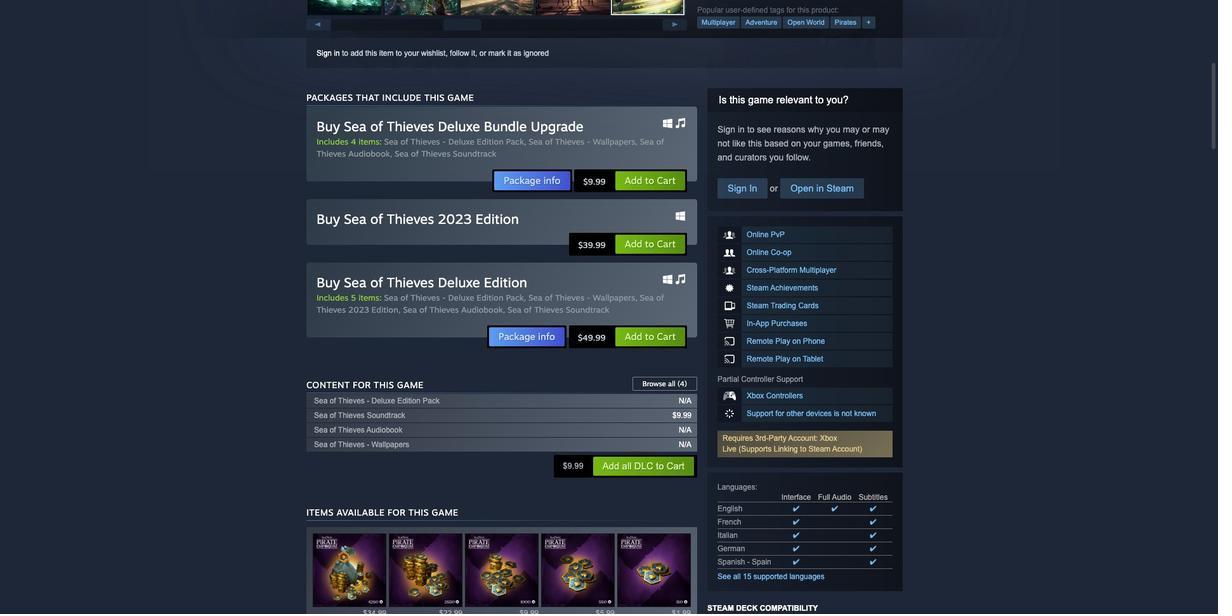 Task type: vqa. For each thing, say whether or not it's contained in the screenshot.
Lethal Company "link"
no



Task type: describe. For each thing, give the bounding box(es) containing it.
0 horizontal spatial your
[[404, 49, 419, 58]]

wallpapers
[[372, 440, 409, 449]]

sign in link
[[317, 49, 340, 58]]

account)
[[832, 445, 862, 454]]

package info link for bundle
[[494, 171, 571, 191]]

add all dlc to cart link
[[593, 456, 695, 477]]

cart for $39.99
[[657, 238, 676, 250]]

add for 2nd add to cart link from the bottom of the page
[[625, 238, 643, 250]]

user-
[[726, 6, 743, 15]]

phone
[[803, 337, 825, 346]]

info for bundle
[[544, 174, 561, 187]]

packages that include this game
[[306, 92, 474, 103]]

add for add to cart link for buy sea of thieves deluxe bundle upgrade
[[625, 174, 643, 187]]

pirates
[[835, 18, 857, 26]]

see
[[718, 572, 731, 581]]

in for sign in to see reasons why you may or may not like this based on your games, friends, and curators you follow.
[[738, 124, 745, 135]]

deck
[[736, 604, 758, 613]]

is
[[834, 409, 840, 418]]

sea of thieves - deluxe edition pack, sea of thieves - wallpapers, sea of thieves audiobook, sea of thieves soundtrack
[[317, 136, 664, 159]]

ignored
[[524, 49, 549, 58]]

on for tablet
[[793, 355, 801, 364]]

deluxe for buy sea of thieves deluxe edition
[[438, 274, 480, 291]]

world
[[807, 18, 825, 26]]

not inside sign in to see reasons why you may or may not like this based on your games, friends, and curators you follow.
[[718, 138, 730, 148]]

italian
[[718, 531, 738, 540]]

steam inside "requires 3rd-party account: xbox live (supports linking to steam account)"
[[809, 445, 831, 454]]

browse
[[643, 379, 666, 388]]

remote play on tablet
[[747, 355, 823, 364]]

co-
[[771, 248, 783, 257]]

languages
[[718, 483, 755, 492]]

friends,
[[855, 138, 884, 148]]

open in steam link
[[780, 178, 864, 199]]

popular user-defined tags for this product:
[[697, 6, 839, 15]]

sign for sign in
[[728, 183, 747, 194]]

15
[[743, 572, 752, 581]]

like
[[732, 138, 746, 148]]

sign for sign in to see reasons why you may or may not like this based on your games, friends, and curators you follow.
[[718, 124, 735, 135]]

remote for remote play on phone
[[747, 337, 774, 346]]

2 horizontal spatial for
[[787, 6, 796, 15]]

add for add all dlc to cart link
[[603, 461, 620, 471]]

is this game relevant to you?
[[719, 95, 849, 105]]

live (supports
[[723, 445, 772, 454]]

all for browse
[[668, 379, 676, 388]]

this
[[374, 379, 394, 390]]

edition for buy sea of thieves 2023 edition
[[476, 211, 519, 227]]

deluxe for sea of thieves - deluxe edition pack
[[372, 397, 395, 405]]

and
[[718, 152, 732, 162]]

n/a for wallpapers
[[679, 440, 692, 449]]

$49.99
[[578, 332, 606, 343]]

sea of thieves soundtrack
[[314, 411, 405, 420]]

your inside sign in to see reasons why you may or may not like this based on your games, friends, and curators you follow.
[[804, 138, 821, 148]]

it,
[[472, 49, 477, 58]]

sign in to add this item to your wishlist, follow it, or mark it as ignored
[[317, 49, 549, 58]]

2 add to cart link from the top
[[615, 234, 686, 254]]

(4)
[[678, 379, 687, 388]]

edition for buy sea of thieves deluxe edition
[[484, 274, 527, 291]]

deluxe for sea of thieves - deluxe edition pack, sea of thieves - wallpapers, sea of thieves 2023 edition, sea of thieves audiobook, sea of thieves soundtrack
[[448, 293, 474, 303]]

0 horizontal spatial soundtrack
[[367, 411, 405, 420]]

1 horizontal spatial you
[[826, 124, 841, 135]]

add to cart link for buy sea of thieves deluxe bundle upgrade
[[615, 171, 686, 191]]

platform
[[769, 266, 798, 275]]

remote play on phone
[[747, 337, 825, 346]]

steam trading cards
[[747, 301, 819, 310]]

pack
[[423, 397, 440, 405]]

in-app purchases
[[747, 319, 807, 328]]

items: for buy sea of thieves deluxe bundle upgrade
[[359, 136, 382, 147]]

sign in
[[728, 183, 757, 194]]

in for sign in to add this item to your wishlist, follow it, or mark it as ignored
[[334, 49, 340, 58]]

to inside sign in to see reasons why you may or may not like this based on your games, friends, and curators you follow.
[[747, 124, 755, 135]]

4
[[351, 136, 356, 147]]

on inside sign in to see reasons why you may or may not like this based on your games, friends, and curators you follow.
[[791, 138, 801, 148]]

edition for sea of thieves - deluxe edition pack, sea of thieves - wallpapers, sea of thieves audiobook, sea of thieves soundtrack
[[477, 136, 504, 147]]

package info link for edition
[[488, 327, 565, 347]]

you?
[[827, 95, 849, 105]]

this inside sign in to see reasons why you may or may not like this based on your games, friends, and curators you follow.
[[748, 138, 762, 148]]

steam for trading
[[747, 301, 769, 310]]

english
[[718, 504, 743, 513]]

tags
[[770, 6, 785, 15]]

soundtrack inside sea of thieves - deluxe edition pack, sea of thieves - wallpapers, sea of thieves audiobook, sea of thieves soundtrack
[[453, 148, 497, 159]]

see
[[757, 124, 771, 135]]

packages
[[306, 92, 353, 103]]

popular
[[697, 6, 724, 15]]

open for open world
[[788, 18, 805, 26]]

sea of thieves audiobook
[[314, 426, 402, 435]]

play for tablet
[[776, 355, 790, 364]]

to inside "requires 3rd-party account: xbox live (supports linking to steam account)"
[[800, 445, 807, 454]]

available for items
[[337, 507, 385, 518]]

audio
[[832, 493, 852, 502]]

multiplayer inside "link"
[[800, 266, 837, 275]]

achievements
[[771, 284, 818, 293]]

add all dlc to cart
[[603, 461, 685, 471]]

2023 inside sea of thieves - deluxe edition pack, sea of thieves - wallpapers, sea of thieves 2023 edition, sea of thieves audiobook, sea of thieves soundtrack
[[348, 305, 369, 315]]

controllers
[[766, 392, 803, 400]]

audiobook, inside sea of thieves - deluxe edition pack, sea of thieves - wallpapers, sea of thieves audiobook, sea of thieves soundtrack
[[348, 148, 392, 159]]

pirates link
[[831, 16, 861, 29]]

includes for buy sea of thieves deluxe bundle upgrade
[[317, 136, 349, 147]]

controller
[[741, 375, 774, 384]]

deluxe for buy sea of thieves deluxe bundle upgrade
[[438, 118, 480, 135]]

buy for buy sea of thieves deluxe edition
[[317, 274, 340, 291]]

online for online pvp
[[747, 230, 769, 239]]

item
[[379, 49, 394, 58]]

package info for edition
[[499, 331, 555, 343]]

sign for sign in to add this item to your wishlist, follow it, or mark it as ignored
[[317, 49, 332, 58]]

1 vertical spatial for
[[776, 409, 785, 418]]

buy for buy sea of thieves deluxe bundle upgrade
[[317, 118, 340, 135]]

buy sea of thieves deluxe bundle upgrade
[[317, 118, 584, 135]]

dlc
[[634, 461, 653, 471]]

pack, for edition
[[506, 293, 526, 303]]

$9.99 for add all dlc to cart
[[563, 461, 584, 471]]

package for bundle
[[504, 174, 541, 187]]

xbox controllers
[[747, 392, 803, 400]]

open world link
[[783, 16, 829, 29]]

online co-op
[[747, 248, 792, 257]]

spanish - spain
[[718, 558, 771, 567]]

edition,
[[372, 305, 401, 315]]

cross-platform multiplayer
[[747, 266, 837, 275]]

full
[[818, 493, 830, 502]]

known
[[854, 409, 876, 418]]

trading
[[771, 301, 796, 310]]

adventure
[[746, 18, 778, 26]]

1 horizontal spatial 2023
[[438, 211, 472, 227]]

sea of thieves - deluxe edition pack
[[314, 397, 440, 405]]

upgrade
[[531, 118, 584, 135]]

cards
[[798, 301, 819, 310]]

for
[[353, 379, 371, 390]]

sea of thieves - deluxe edition pack, sea of thieves - wallpapers, sea of thieves 2023 edition, sea of thieves audiobook, sea of thieves soundtrack
[[317, 293, 664, 315]]

curators
[[735, 152, 767, 162]]

steam deck compatibility
[[708, 604, 818, 613]]

audiobook
[[366, 426, 402, 435]]

linking
[[774, 445, 798, 454]]

add
[[350, 49, 363, 58]]

game for packages that include this game
[[448, 92, 474, 103]]



Task type: locate. For each thing, give the bounding box(es) containing it.
full audio
[[818, 493, 852, 502]]

0 vertical spatial on
[[791, 138, 801, 148]]

shop
[[458, 570, 480, 581]]

supported
[[754, 572, 788, 581]]

1 vertical spatial audiobook,
[[461, 305, 505, 315]]

online left pvp at top right
[[747, 230, 769, 239]]

edition inside sea of thieves - deluxe edition pack, sea of thieves - wallpapers, sea of thieves 2023 edition, sea of thieves audiobook, sea of thieves soundtrack
[[477, 293, 504, 303]]

content
[[306, 379, 350, 390]]

online pvp
[[747, 230, 785, 239]]

cart for $49.99
[[657, 331, 676, 343]]

0 horizontal spatial multiplayer
[[702, 18, 736, 26]]

0 vertical spatial support
[[776, 375, 803, 384]]

add for buy sea of thieves deluxe edition add to cart link
[[625, 331, 643, 343]]

$9.99 for add to cart
[[583, 176, 606, 187]]

follow.
[[786, 152, 811, 162]]

open down follow.
[[791, 183, 814, 194]]

1 vertical spatial add to cart link
[[615, 234, 686, 254]]

steam for achievements
[[747, 284, 769, 293]]

multiplayer link
[[697, 16, 740, 29]]

1 vertical spatial in
[[738, 124, 745, 135]]

2 buy from the top
[[317, 211, 340, 227]]

pack,
[[506, 136, 526, 147], [506, 293, 526, 303]]

-
[[442, 136, 446, 147], [587, 136, 591, 147], [442, 293, 446, 303], [587, 293, 590, 303], [367, 397, 369, 405], [367, 440, 369, 449], [747, 558, 750, 567]]

it
[[507, 49, 511, 58]]

2 vertical spatial sign
[[728, 183, 747, 194]]

1 horizontal spatial multiplayer
[[800, 266, 837, 275]]

op
[[783, 248, 792, 257]]

n/a for deluxe
[[679, 397, 692, 405]]

1 vertical spatial package info link
[[488, 327, 565, 347]]

all left dlc
[[622, 461, 632, 471]]

0 horizontal spatial in
[[334, 49, 340, 58]]

0 vertical spatial wallpapers,
[[593, 136, 638, 147]]

pack, inside sea of thieves - deluxe edition pack, sea of thieves - wallpapers, sea of thieves audiobook, sea of thieves soundtrack
[[506, 136, 526, 147]]

0 horizontal spatial not
[[718, 138, 730, 148]]

add to cart for buy sea of thieves deluxe edition
[[625, 331, 676, 343]]

sign in to see reasons why you may or may not like this based on your games, friends, and curators you follow.
[[718, 124, 889, 162]]

for
[[787, 6, 796, 15], [776, 409, 785, 418], [388, 507, 406, 518]]

package down sea of thieves - deluxe edition pack, sea of thieves - wallpapers, sea of thieves audiobook, sea of thieves soundtrack
[[504, 174, 541, 187]]

0 vertical spatial package info link
[[494, 171, 571, 191]]

on for phone
[[793, 337, 801, 346]]

sign inside sign in link
[[728, 183, 747, 194]]

steam left deck
[[708, 604, 734, 613]]

1 remote from the top
[[747, 337, 774, 346]]

or right it,
[[480, 49, 486, 58]]

deluxe down buy sea of thieves deluxe bundle upgrade at the top of the page
[[448, 136, 475, 147]]

is
[[719, 95, 727, 105]]

soundtrack up audiobook
[[367, 411, 405, 420]]

all left the (4)
[[668, 379, 676, 388]]

on
[[791, 138, 801, 148], [793, 337, 801, 346], [793, 355, 801, 364]]

defined
[[743, 6, 768, 15]]

1 horizontal spatial in
[[738, 124, 745, 135]]

multiplayer down 'online co-op' link
[[800, 266, 837, 275]]

package info link down sea of thieves - deluxe edition pack, sea of thieves - wallpapers, sea of thieves audiobook, sea of thieves soundtrack
[[494, 171, 571, 191]]

cross-
[[747, 266, 769, 275]]

0 vertical spatial add to cart link
[[615, 171, 686, 191]]

deluxe up sea of thieves - deluxe edition pack, sea of thieves - wallpapers, sea of thieves 2023 edition, sea of thieves audiobook, sea of thieves soundtrack
[[438, 274, 480, 291]]

1 includes from the top
[[317, 136, 349, 147]]

package info down sea of thieves - deluxe edition pack, sea of thieves - wallpapers, sea of thieves audiobook, sea of thieves soundtrack
[[504, 174, 561, 187]]

0 vertical spatial not
[[718, 138, 730, 148]]

0 horizontal spatial support
[[747, 409, 774, 418]]

sign up like
[[718, 124, 735, 135]]

soundtrack down buy sea of thieves deluxe bundle upgrade at the top of the page
[[453, 148, 497, 159]]

1 buy from the top
[[317, 118, 340, 135]]

buy sea of thieves deluxe edition
[[317, 274, 527, 291]]

1 vertical spatial package
[[499, 331, 536, 343]]

of
[[370, 118, 383, 135], [401, 136, 408, 147], [545, 136, 553, 147], [656, 136, 664, 147], [411, 148, 419, 159], [370, 211, 383, 227], [370, 274, 383, 291], [400, 293, 408, 303], [545, 293, 553, 303], [656, 293, 664, 303], [419, 305, 427, 315], [524, 305, 532, 315], [330, 397, 336, 405], [330, 411, 336, 420], [330, 426, 336, 435], [330, 440, 336, 449]]

in-app purchases link
[[718, 315, 893, 332]]

1 horizontal spatial all
[[668, 379, 676, 388]]

2 add to cart from the top
[[625, 238, 676, 250]]

0 vertical spatial audiobook,
[[348, 148, 392, 159]]

add to cart link
[[615, 171, 686, 191], [615, 234, 686, 254], [615, 327, 686, 347]]

online
[[747, 230, 769, 239], [747, 248, 769, 257]]

shop available items link
[[306, 527, 697, 614]]

deluxe inside sea of thieves - deluxe edition pack, sea of thieves - wallpapers, sea of thieves 2023 edition, sea of thieves audiobook, sea of thieves soundtrack
[[448, 293, 474, 303]]

2 vertical spatial in
[[817, 183, 824, 194]]

steam down account: xbox
[[809, 445, 831, 454]]

play inside remote play on tablet link
[[776, 355, 790, 364]]

1 pack, from the top
[[506, 136, 526, 147]]

1 vertical spatial includes
[[317, 293, 349, 303]]

0 vertical spatial add to cart
[[625, 174, 676, 187]]

1 horizontal spatial audiobook,
[[461, 305, 505, 315]]

on left tablet
[[793, 355, 801, 364]]

2 horizontal spatial all
[[733, 572, 741, 581]]

include
[[382, 92, 421, 103]]

2 horizontal spatial in
[[817, 183, 824, 194]]

1 horizontal spatial for
[[776, 409, 785, 418]]

may up games,
[[843, 124, 860, 135]]

support
[[776, 375, 803, 384], [747, 409, 774, 418]]

1 vertical spatial $9.99
[[673, 411, 692, 420]]

1 vertical spatial your
[[804, 138, 821, 148]]

or right in
[[768, 183, 780, 194]]

1 vertical spatial play
[[776, 355, 790, 364]]

edition for sea of thieves - deluxe edition pack
[[397, 397, 421, 405]]

buy for buy sea of thieves 2023 edition
[[317, 211, 340, 227]]

0 vertical spatial online
[[747, 230, 769, 239]]

0 vertical spatial soundtrack
[[453, 148, 497, 159]]

spanish
[[718, 558, 745, 567]]

items: right 5
[[359, 293, 382, 303]]

or up friends,
[[862, 124, 870, 135]]

available for shop
[[483, 570, 520, 581]]

2 vertical spatial all
[[733, 572, 741, 581]]

1 vertical spatial all
[[622, 461, 632, 471]]

browse all (4)
[[643, 379, 687, 388]]

1 horizontal spatial or
[[768, 183, 780, 194]]

1 vertical spatial multiplayer
[[800, 266, 837, 275]]

play down remote play on phone on the bottom right
[[776, 355, 790, 364]]

2 online from the top
[[747, 248, 769, 257]]

1 n/a from the top
[[679, 397, 692, 405]]

0 vertical spatial available
[[337, 507, 385, 518]]

2 play from the top
[[776, 355, 790, 364]]

0 horizontal spatial or
[[480, 49, 486, 58]]

0 vertical spatial info
[[544, 174, 561, 187]]

package down sea of thieves - deluxe edition pack, sea of thieves - wallpapers, sea of thieves 2023 edition, sea of thieves audiobook, sea of thieves soundtrack
[[499, 331, 536, 343]]

2 vertical spatial $9.99
[[563, 461, 584, 471]]

0 vertical spatial package info
[[504, 174, 561, 187]]

1 vertical spatial pack,
[[506, 293, 526, 303]]

1 play from the top
[[776, 337, 790, 346]]

3 add to cart from the top
[[625, 331, 676, 343]]

1 items: from the top
[[359, 136, 382, 147]]

1 add to cart from the top
[[625, 174, 676, 187]]

cart
[[657, 174, 676, 187], [657, 238, 676, 250], [657, 331, 676, 343], [667, 461, 685, 471]]

deluxe for sea of thieves - deluxe edition pack, sea of thieves - wallpapers, sea of thieves audiobook, sea of thieves soundtrack
[[448, 136, 475, 147]]

5
[[351, 293, 356, 303]]

online pvp link
[[718, 227, 893, 243]]

product:
[[812, 6, 839, 15]]

open for open in steam
[[791, 183, 814, 194]]

package info link down sea of thieves - deluxe edition pack, sea of thieves - wallpapers, sea of thieves 2023 edition, sea of thieves audiobook, sea of thieves soundtrack
[[488, 327, 565, 347]]

0 vertical spatial items:
[[359, 136, 382, 147]]

0 horizontal spatial audiobook,
[[348, 148, 392, 159]]

in-
[[747, 319, 756, 328]]

info left $49.99
[[538, 331, 555, 343]]

soundtrack inside sea of thieves - deluxe edition pack, sea of thieves - wallpapers, sea of thieves 2023 edition, sea of thieves audiobook, sea of thieves soundtrack
[[566, 305, 609, 315]]

wallpapers, inside sea of thieves - deluxe edition pack, sea of thieves - wallpapers, sea of thieves 2023 edition, sea of thieves audiobook, sea of thieves soundtrack
[[593, 293, 638, 303]]

3 add to cart link from the top
[[615, 327, 686, 347]]

0 vertical spatial for
[[787, 6, 796, 15]]

play up "remote play on tablet"
[[776, 337, 790, 346]]

audiobook,
[[348, 148, 392, 159], [461, 305, 505, 315]]

1 vertical spatial or
[[862, 124, 870, 135]]

1 vertical spatial remote
[[747, 355, 774, 364]]

xbox controllers link
[[718, 388, 893, 404]]

0 vertical spatial $9.99
[[583, 176, 606, 187]]

tablet
[[803, 355, 823, 364]]

online for online co-op
[[747, 248, 769, 257]]

1 vertical spatial items:
[[359, 293, 382, 303]]

in down sign in to see reasons why you may or may not like this based on your games, friends, and curators you follow.
[[817, 183, 824, 194]]

content for this game
[[306, 379, 424, 390]]

deluxe up sea of thieves - deluxe edition pack, sea of thieves - wallpapers, sea of thieves audiobook, sea of thieves soundtrack
[[438, 118, 480, 135]]

soundtrack up $49.99
[[566, 305, 609, 315]]

remote play on phone link
[[718, 333, 893, 350]]

0 vertical spatial pack,
[[506, 136, 526, 147]]

sign
[[317, 49, 332, 58], [718, 124, 735, 135], [728, 183, 747, 194]]

0 vertical spatial in
[[334, 49, 340, 58]]

online co-op link
[[718, 244, 893, 261]]

steam down cross-
[[747, 284, 769, 293]]

steam achievements
[[747, 284, 818, 293]]

support for other devices is not known
[[747, 409, 876, 418]]

includes left 5
[[317, 293, 349, 303]]

2 vertical spatial add to cart
[[625, 331, 676, 343]]

steam inside steam trading cards link
[[747, 301, 769, 310]]

deluxe down "this"
[[372, 397, 395, 405]]

deluxe down the buy sea of thieves deluxe edition
[[448, 293, 474, 303]]

items:
[[359, 136, 382, 147], [359, 293, 382, 303]]

2 wallpapers, from the top
[[593, 293, 638, 303]]

buy sea of thieves 2023 edition
[[317, 211, 519, 227]]

1 vertical spatial sign
[[718, 124, 735, 135]]

0 vertical spatial includes
[[317, 136, 349, 147]]

see all 15 supported languages
[[718, 572, 825, 581]]

on left phone
[[793, 337, 801, 346]]

open inside open world link
[[788, 18, 805, 26]]

sign in link
[[718, 178, 768, 199]]

package info link
[[494, 171, 571, 191], [488, 327, 565, 347]]

2 vertical spatial on
[[793, 355, 801, 364]]

1 vertical spatial wallpapers,
[[593, 293, 638, 303]]

2 vertical spatial soundtrack
[[367, 411, 405, 420]]

adventure link
[[741, 16, 782, 29]]

xbox
[[747, 392, 764, 400]]

$39.99
[[578, 240, 606, 250]]

or inside sign in to see reasons why you may or may not like this based on your games, friends, and curators you follow.
[[862, 124, 870, 135]]

1 horizontal spatial available
[[483, 570, 520, 581]]

edition for sea of thieves - deluxe edition pack, sea of thieves - wallpapers, sea of thieves 2023 edition, sea of thieves audiobook, sea of thieves soundtrack
[[477, 293, 504, 303]]

2 vertical spatial add to cart link
[[615, 327, 686, 347]]

1 horizontal spatial support
[[776, 375, 803, 384]]

3 buy from the top
[[317, 274, 340, 291]]

support down xbox
[[747, 409, 774, 418]]

1 horizontal spatial your
[[804, 138, 821, 148]]

2 may from the left
[[873, 124, 889, 135]]

steam trading cards link
[[718, 298, 893, 314]]

remote up partial controller support
[[747, 355, 774, 364]]

1 vertical spatial support
[[747, 409, 774, 418]]

2 horizontal spatial soundtrack
[[566, 305, 609, 315]]

available right 'shop'
[[483, 570, 520, 581]]

requires
[[723, 434, 753, 443]]

online up cross-
[[747, 248, 769, 257]]

account: xbox
[[788, 434, 837, 443]]

$9.99
[[583, 176, 606, 187], [673, 411, 692, 420], [563, 461, 584, 471]]

based
[[765, 138, 789, 148]]

pack, inside sea of thieves - deluxe edition pack, sea of thieves - wallpapers, sea of thieves 2023 edition, sea of thieves audiobook, sea of thieves soundtrack
[[506, 293, 526, 303]]

1 add to cart link from the top
[[615, 171, 686, 191]]

items
[[523, 570, 546, 581]]

to
[[342, 49, 348, 58], [396, 49, 402, 58], [815, 95, 824, 105], [747, 124, 755, 135], [645, 174, 654, 187], [645, 238, 654, 250], [645, 331, 654, 343], [800, 445, 807, 454], [656, 461, 664, 471]]

wallpapers, for buy sea of thieves deluxe edition
[[593, 293, 638, 303]]

your down why
[[804, 138, 821, 148]]

2 vertical spatial for
[[388, 507, 406, 518]]

you
[[826, 124, 841, 135], [769, 152, 784, 162]]

2 vertical spatial or
[[768, 183, 780, 194]]

remote for remote play on tablet
[[747, 355, 774, 364]]

not right is on the right bottom of page
[[842, 409, 852, 418]]

steam
[[827, 183, 854, 194], [747, 284, 769, 293], [747, 301, 769, 310], [809, 445, 831, 454], [708, 604, 734, 613]]

cart for $9.99
[[657, 174, 676, 187]]

0 vertical spatial your
[[404, 49, 419, 58]]

includes for buy sea of thieves deluxe edition
[[317, 293, 349, 303]]

all left 15
[[733, 572, 741, 581]]

items available for this game
[[306, 507, 458, 518]]

available
[[337, 507, 385, 518], [483, 570, 520, 581]]

package info
[[504, 174, 561, 187], [499, 331, 555, 343]]

0 vertical spatial play
[[776, 337, 790, 346]]

1 vertical spatial n/a
[[679, 426, 692, 435]]

package info down sea of thieves - deluxe edition pack, sea of thieves - wallpapers, sea of thieves 2023 edition, sea of thieves audiobook, sea of thieves soundtrack
[[499, 331, 555, 343]]

steam up app
[[747, 301, 769, 310]]

includes 5 items:
[[317, 293, 382, 303]]

multiplayer
[[702, 18, 736, 26], [800, 266, 837, 275]]

may up friends,
[[873, 124, 889, 135]]

remote down app
[[747, 337, 774, 346]]

includes left 4
[[317, 136, 349, 147]]

1 horizontal spatial may
[[873, 124, 889, 135]]

0 vertical spatial you
[[826, 124, 841, 135]]

1 horizontal spatial soundtrack
[[453, 148, 497, 159]]

relevant
[[776, 95, 813, 105]]

1 may from the left
[[843, 124, 860, 135]]

pack, for bundle
[[506, 136, 526, 147]]

1 vertical spatial not
[[842, 409, 852, 418]]

open left 'world'
[[788, 18, 805, 26]]

audiobook, inside sea of thieves - deluxe edition pack, sea of thieves - wallpapers, sea of thieves 2023 edition, sea of thieves audiobook, sea of thieves soundtrack
[[461, 305, 505, 315]]

interface
[[782, 493, 811, 502]]

package for edition
[[499, 331, 536, 343]]

wallpapers, for buy sea of thieves deluxe bundle upgrade
[[593, 136, 638, 147]]

in inside sign in to see reasons why you may or may not like this based on your games, friends, and curators you follow.
[[738, 124, 745, 135]]

multiplayer down the popular
[[702, 18, 736, 26]]

support up the controllers at the right bottom of the page
[[776, 375, 803, 384]]

sign left add
[[317, 49, 332, 58]]

0 vertical spatial 2023
[[438, 211, 472, 227]]

1 vertical spatial buy
[[317, 211, 340, 227]]

0 horizontal spatial all
[[622, 461, 632, 471]]

available right items
[[337, 507, 385, 518]]

0 horizontal spatial 2023
[[348, 305, 369, 315]]

on up follow.
[[791, 138, 801, 148]]

1 vertical spatial you
[[769, 152, 784, 162]]

0 vertical spatial n/a
[[679, 397, 692, 405]]

1 vertical spatial open
[[791, 183, 814, 194]]

1 wallpapers, from the top
[[593, 136, 638, 147]]

partial
[[718, 375, 739, 384]]

in for open in steam
[[817, 183, 824, 194]]

1 vertical spatial online
[[747, 248, 769, 257]]

edition inside sea of thieves - deluxe edition pack, sea of thieves - wallpapers, sea of thieves audiobook, sea of thieves soundtrack
[[477, 136, 504, 147]]

1 vertical spatial info
[[538, 331, 555, 343]]

steam inside steam achievements link
[[747, 284, 769, 293]]

add to cart link for buy sea of thieves deluxe edition
[[615, 327, 686, 347]]

all for see
[[733, 572, 741, 581]]

steam for deck
[[708, 604, 734, 613]]

remote
[[747, 337, 774, 346], [747, 355, 774, 364]]

wallpapers, inside sea of thieves - deluxe edition pack, sea of thieves - wallpapers, sea of thieves audiobook, sea of thieves soundtrack
[[593, 136, 638, 147]]

1 horizontal spatial not
[[842, 409, 852, 418]]

not up and
[[718, 138, 730, 148]]

german
[[718, 544, 745, 553]]

1 vertical spatial soundtrack
[[566, 305, 609, 315]]

2 items: from the top
[[359, 293, 382, 303]]

+
[[867, 18, 871, 26]]

in left add
[[334, 49, 340, 58]]

2 n/a from the top
[[679, 426, 692, 435]]

you down 'based'
[[769, 152, 784, 162]]

your left wishlist,
[[404, 49, 419, 58]]

available inside shop available items link
[[483, 570, 520, 581]]

0 vertical spatial sign
[[317, 49, 332, 58]]

sign left in
[[728, 183, 747, 194]]

sign inside sign in to see reasons why you may or may not like this based on your games, friends, and curators you follow.
[[718, 124, 735, 135]]

wallpapers,
[[593, 136, 638, 147], [593, 293, 638, 303]]

2 includes from the top
[[317, 293, 349, 303]]

0 vertical spatial all
[[668, 379, 676, 388]]

0 horizontal spatial for
[[388, 507, 406, 518]]

0 horizontal spatial you
[[769, 152, 784, 162]]

game
[[397, 379, 424, 390]]

0 vertical spatial multiplayer
[[702, 18, 736, 26]]

1 online from the top
[[747, 230, 769, 239]]

0 vertical spatial package
[[504, 174, 541, 187]]

play inside remote play on phone link
[[776, 337, 790, 346]]

info down upgrade
[[544, 174, 561, 187]]

all for add
[[622, 461, 632, 471]]

2 horizontal spatial or
[[862, 124, 870, 135]]

steam inside the open in steam link
[[827, 183, 854, 194]]

includes
[[317, 136, 349, 147], [317, 293, 349, 303]]

other
[[787, 409, 804, 418]]

in up like
[[738, 124, 745, 135]]

2 pack, from the top
[[506, 293, 526, 303]]

0 horizontal spatial may
[[843, 124, 860, 135]]

0 vertical spatial or
[[480, 49, 486, 58]]

game for items available for this game
[[432, 507, 458, 518]]

games,
[[823, 138, 852, 148]]

3 n/a from the top
[[679, 440, 692, 449]]

all
[[668, 379, 676, 388], [622, 461, 632, 471], [733, 572, 741, 581]]

add to cart for buy sea of thieves deluxe bundle upgrade
[[625, 174, 676, 187]]

info for edition
[[538, 331, 555, 343]]

deluxe inside sea of thieves - deluxe edition pack, sea of thieves - wallpapers, sea of thieves audiobook, sea of thieves soundtrack
[[448, 136, 475, 147]]

you up games,
[[826, 124, 841, 135]]

reasons
[[774, 124, 806, 135]]

items: right 4
[[359, 136, 382, 147]]

items: for buy sea of thieves deluxe edition
[[359, 293, 382, 303]]

play for phone
[[776, 337, 790, 346]]

1 vertical spatial add to cart
[[625, 238, 676, 250]]

package info for bundle
[[504, 174, 561, 187]]

2 remote from the top
[[747, 355, 774, 364]]

languages
[[790, 572, 825, 581]]

0 vertical spatial buy
[[317, 118, 340, 135]]

steam down games,
[[827, 183, 854, 194]]



